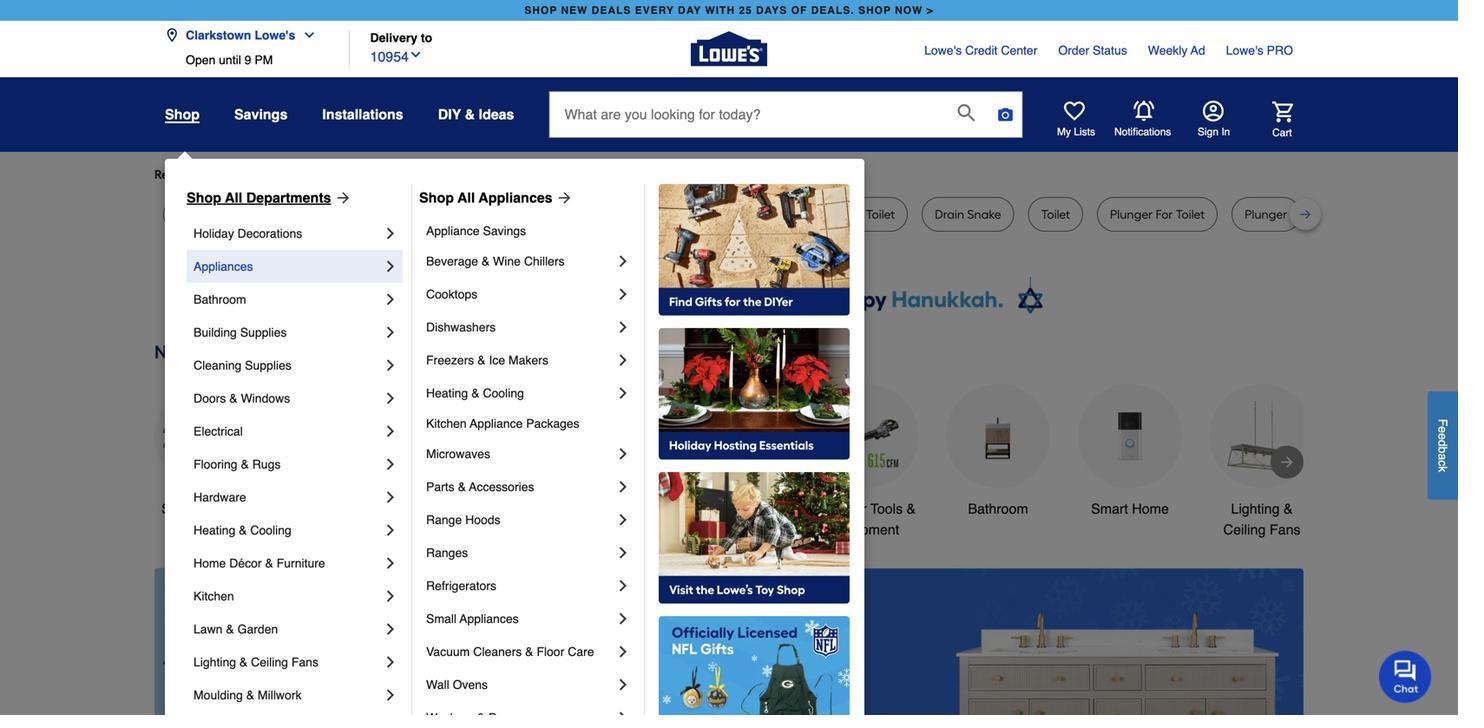 Task type: describe. For each thing, give the bounding box(es) containing it.
all for appliances
[[458, 190, 475, 206]]

parts
[[426, 480, 455, 494]]

chevron right image for freezers & ice makers link
[[614, 352, 632, 369]]

drain
[[935, 207, 964, 222]]

care
[[568, 645, 594, 659]]

4 snake from the left
[[967, 207, 1001, 222]]

chevron right image for bathroom link
[[382, 291, 399, 308]]

smart home
[[1091, 501, 1169, 517]]

chevron right image for range hoods link
[[614, 511, 632, 529]]

all for departments
[[225, 190, 242, 206]]

up to 40 percent off select vanities. plus get free local delivery on select vanities. image
[[463, 568, 1304, 715]]

chevron right image for "vacuum cleaners & floor care" link
[[614, 643, 632, 660]]

open
[[186, 53, 215, 67]]

christmas decorations button
[[550, 384, 654, 540]]

& inside lighting & ceiling fans
[[1284, 501, 1293, 517]]

you
[[312, 167, 333, 182]]

until
[[219, 53, 241, 67]]

building supplies
[[194, 325, 287, 339]]

0 horizontal spatial lighting & ceiling fans
[[194, 655, 319, 669]]

deals
[[216, 501, 252, 517]]

hardware
[[194, 490, 246, 504]]

bathroom link
[[194, 283, 382, 316]]

christmas
[[571, 501, 634, 517]]

lowe's credit center link
[[924, 42, 1037, 59]]

sign
[[1198, 126, 1219, 138]]

in
[[1221, 126, 1230, 138]]

status
[[1093, 43, 1127, 57]]

home décor & furniture link
[[194, 547, 382, 580]]

of
[[791, 4, 807, 16]]

refrigerators link
[[426, 569, 614, 602]]

lighting inside lighting & ceiling fans
[[1231, 501, 1280, 517]]

beverage & wine chillers link
[[426, 245, 614, 278]]

shop for shop all deals
[[161, 501, 194, 517]]

lowe's home improvement notification center image
[[1134, 101, 1154, 122]]

furniture
[[277, 556, 325, 570]]

kitchen faucets button
[[682, 384, 786, 519]]

decorations for christmas
[[565, 522, 639, 538]]

kitchen appliance packages
[[426, 417, 580, 430]]

ad
[[1191, 43, 1205, 57]]

0 horizontal spatial fans
[[291, 655, 319, 669]]

pm
[[255, 53, 273, 67]]

2 e from the top
[[1436, 433, 1450, 440]]

ceiling inside button
[[1223, 522, 1266, 538]]

shop all appliances
[[419, 190, 552, 206]]

sign in
[[1198, 126, 1230, 138]]

lowe's home improvement logo image
[[691, 11, 767, 87]]

chevron right image for microwaves link
[[614, 445, 632, 463]]

makers
[[509, 353, 548, 367]]

0 horizontal spatial bathroom
[[194, 292, 246, 306]]

freezers
[[426, 353, 474, 367]]

chevron right image for moulding & millwork
[[382, 687, 399, 704]]

diy & ideas button
[[438, 99, 514, 130]]

fans inside button
[[1270, 522, 1301, 538]]

2 snake from the left
[[679, 207, 713, 222]]

flooring & rugs
[[194, 457, 281, 471]]

weekly ad
[[1148, 43, 1205, 57]]

1 vertical spatial home
[[194, 556, 226, 570]]

pro
[[1267, 43, 1293, 57]]

plunger for toilet
[[1110, 207, 1205, 222]]

shop all departments
[[187, 190, 331, 206]]

2 shop from the left
[[858, 4, 891, 16]]

building supplies link
[[194, 316, 382, 349]]

plunger for plunger
[[1245, 207, 1287, 222]]

new deals every day during 25 days of deals image
[[154, 338, 1304, 367]]

decorations for holiday
[[237, 227, 302, 240]]

10954 button
[[370, 45, 423, 67]]

9
[[244, 53, 251, 67]]

1 vertical spatial appliances
[[194, 260, 253, 273]]

smart home button
[[1078, 384, 1182, 519]]

find gifts for the diyer. image
[[659, 184, 850, 316]]

chevron right image for cooktops
[[614, 286, 632, 303]]

officially licensed n f l gifts. shop now. image
[[659, 616, 850, 715]]

lowe's for lowe's pro
[[1226, 43, 1264, 57]]

chat invite button image
[[1379, 650, 1432, 703]]

chevron right image for 'doors & windows' link
[[382, 390, 399, 407]]

plumbing snake for toilet
[[753, 207, 895, 222]]

chevron right image for refrigerators
[[614, 577, 632, 595]]

& for lawn & garden link
[[226, 622, 234, 636]]

lowe's home improvement lists image
[[1064, 101, 1085, 122]]

shop for shop all departments
[[187, 190, 221, 206]]

accessories
[[469, 480, 534, 494]]

new
[[561, 4, 588, 16]]

chevron down image
[[295, 28, 316, 42]]

& for parts & accessories link
[[458, 480, 466, 494]]

lowe's pro link
[[1226, 42, 1293, 59]]

all for deals
[[197, 501, 212, 517]]

open until 9 pm
[[186, 53, 273, 67]]

drain snake
[[935, 207, 1001, 222]]

chevron right image for hardware link
[[382, 489, 399, 506]]

cleaning supplies link
[[194, 349, 382, 382]]

wall ovens
[[426, 678, 488, 692]]

3 snake from the left
[[809, 207, 843, 222]]

packages
[[526, 417, 580, 430]]

christmas decorations
[[565, 501, 639, 538]]

vacuum cleaners & floor care link
[[426, 635, 614, 668]]

0 vertical spatial appliance
[[426, 224, 480, 238]]

visit the lowe's toy shop. image
[[659, 472, 850, 604]]

range hoods
[[426, 513, 500, 527]]

heating & cooling for the right 'heating & cooling' link
[[426, 386, 524, 400]]

3 toilet from the left
[[1041, 207, 1070, 222]]

vacuum cleaners & floor care
[[426, 645, 594, 659]]

parts & accessories
[[426, 480, 534, 494]]

outdoor
[[817, 501, 867, 517]]

chevron right image for home décor & furniture
[[382, 555, 399, 572]]

1 horizontal spatial savings
[[483, 224, 526, 238]]

ranges
[[426, 546, 468, 560]]

outdoor tools & equipment button
[[814, 384, 918, 540]]

doors
[[194, 391, 226, 405]]

b
[[1436, 447, 1450, 453]]

kitchen faucets
[[684, 501, 784, 517]]

freezers & ice makers
[[426, 353, 548, 367]]

cooktops link
[[426, 278, 614, 311]]

days
[[756, 4, 787, 16]]

kitchen for kitchen appliance packages
[[426, 417, 467, 430]]

tools inside the outdoor tools & equipment
[[870, 501, 903, 517]]

for inside heading
[[294, 167, 310, 182]]

lists
[[1074, 126, 1095, 138]]

day
[[678, 4, 701, 16]]

chevron right image for parts & accessories link
[[614, 478, 632, 496]]

chevron right image for electrical "link"
[[382, 423, 399, 440]]

lawn & garden
[[194, 622, 278, 636]]

cleaning supplies
[[194, 358, 292, 372]]

dishwashers link
[[426, 311, 614, 344]]

& for diy & ideas button
[[465, 106, 475, 122]]

& for the right 'heating & cooling' link
[[471, 386, 480, 400]]

moulding & millwork
[[194, 688, 302, 702]]

cooling for the bottom 'heating & cooling' link
[[250, 523, 291, 537]]

10954
[[370, 49, 409, 65]]

search image
[[958, 104, 975, 122]]

wall ovens link
[[426, 668, 614, 701]]

chevron right image for flooring & rugs
[[382, 456, 399, 473]]

savings button
[[234, 99, 288, 130]]

cleaners
[[473, 645, 522, 659]]

lowe's inside button
[[255, 28, 295, 42]]

1 vertical spatial heating
[[194, 523, 235, 537]]

deals.
[[811, 4, 855, 16]]

vacuum
[[426, 645, 470, 659]]

appliances link
[[194, 250, 382, 283]]

kitchen link
[[194, 580, 382, 613]]



Task type: vqa. For each thing, say whether or not it's contained in the screenshot.
the top Supplies
yes



Task type: locate. For each thing, give the bounding box(es) containing it.
my lists
[[1057, 126, 1095, 138]]

chevron right image for wall ovens
[[614, 676, 632, 693]]

order status
[[1058, 43, 1127, 57]]

1 plunger from the left
[[1110, 207, 1153, 222]]

toilet down my
[[1041, 207, 1070, 222]]

0 horizontal spatial cooling
[[250, 523, 291, 537]]

savings down pm
[[234, 106, 288, 122]]

toilet left drain
[[866, 207, 895, 222]]

1 horizontal spatial ceiling
[[1223, 522, 1266, 538]]

1 horizontal spatial home
[[1132, 501, 1169, 517]]

decorations down christmas
[[565, 522, 639, 538]]

equipment
[[833, 522, 899, 538]]

0 horizontal spatial ceiling
[[251, 655, 288, 669]]

0 horizontal spatial lowe's
[[255, 28, 295, 42]]

all up "snake for plumbing"
[[458, 190, 475, 206]]

& for flooring & rugs link
[[241, 457, 249, 471]]

chevron right image for beverage & wine chillers
[[614, 253, 632, 270]]

0 vertical spatial fans
[[1270, 522, 1301, 538]]

1 e from the top
[[1436, 426, 1450, 433]]

cart
[[1272, 127, 1292, 139]]

shop all departments link
[[187, 187, 352, 208]]

1 tools from the left
[[454, 501, 487, 517]]

1 vertical spatial decorations
[[565, 522, 639, 538]]

0 horizontal spatial plumbing
[[444, 207, 497, 222]]

1 shop from the left
[[524, 4, 557, 16]]

supplies up windows
[[245, 358, 292, 372]]

e up "b"
[[1436, 433, 1450, 440]]

chevron right image for appliances
[[382, 258, 399, 275]]

cleaning
[[194, 358, 242, 372]]

toilet down "sign"
[[1176, 207, 1205, 222]]

1 vertical spatial kitchen
[[684, 501, 731, 517]]

all inside shop all deals button
[[197, 501, 212, 517]]

0 horizontal spatial decorations
[[237, 227, 302, 240]]

wine
[[493, 254, 521, 268]]

heating & cooling link up "furniture"
[[194, 514, 382, 547]]

plunger down cart
[[1245, 207, 1287, 222]]

home inside button
[[1132, 501, 1169, 517]]

1 horizontal spatial cooling
[[483, 386, 524, 400]]

1 horizontal spatial heating & cooling
[[426, 386, 524, 400]]

outdoor tools & equipment
[[817, 501, 916, 538]]

order
[[1058, 43, 1089, 57]]

all inside 'shop all appliances' link
[[458, 190, 475, 206]]

0 horizontal spatial lighting
[[194, 655, 236, 669]]

0 horizontal spatial shop
[[524, 4, 557, 16]]

0 horizontal spatial home
[[194, 556, 226, 570]]

lighting
[[1231, 501, 1280, 517], [194, 655, 236, 669]]

1 horizontal spatial lighting
[[1231, 501, 1280, 517]]

c
[[1436, 460, 1450, 466]]

supplies inside building supplies link
[[240, 325, 287, 339]]

all up auger
[[225, 190, 242, 206]]

0 horizontal spatial arrow right image
[[331, 189, 352, 207]]

None search field
[[549, 91, 1023, 154]]

0 vertical spatial cooling
[[483, 386, 524, 400]]

heating down the freezers
[[426, 386, 468, 400]]

0 vertical spatial ceiling
[[1223, 522, 1266, 538]]

moulding & millwork link
[[194, 679, 382, 712]]

savings
[[234, 106, 288, 122], [483, 224, 526, 238]]

0 vertical spatial heating & cooling link
[[426, 377, 614, 410]]

appliance up microwaves link
[[470, 417, 523, 430]]

0 vertical spatial bathroom
[[194, 292, 246, 306]]

1 vertical spatial bathroom
[[968, 501, 1028, 517]]

0 vertical spatial lighting
[[1231, 501, 1280, 517]]

cooktops
[[426, 287, 477, 301]]

center
[[1001, 43, 1037, 57]]

appliances down 'holiday'
[[194, 260, 253, 273]]

snake for plumbing
[[387, 207, 497, 222]]

kitchen up microwaves
[[426, 417, 467, 430]]

diy & ideas
[[438, 106, 514, 122]]

0 vertical spatial shop
[[165, 106, 200, 122]]

all inside 'shop all departments' link
[[225, 190, 242, 206]]

1 vertical spatial lighting & ceiling fans
[[194, 655, 319, 669]]

auger
[[208, 207, 242, 222]]

arrow right image inside 'shop all departments' link
[[331, 189, 352, 207]]

1 vertical spatial heating & cooling
[[194, 523, 291, 537]]

appliance
[[426, 224, 480, 238], [470, 417, 523, 430]]

lighting & ceiling fans
[[1223, 501, 1301, 538], [194, 655, 319, 669]]

1 vertical spatial supplies
[[245, 358, 292, 372]]

chevron right image for holiday decorations link
[[382, 225, 399, 242]]

1 vertical spatial cooling
[[250, 523, 291, 537]]

e up d
[[1436, 426, 1450, 433]]

toilet
[[176, 207, 205, 222], [866, 207, 895, 222], [1041, 207, 1070, 222], [1176, 207, 1205, 222]]

lowe's left pro
[[1226, 43, 1264, 57]]

tools button
[[418, 384, 522, 519]]

range hoods link
[[426, 503, 614, 536]]

d
[[1436, 440, 1450, 447]]

0 vertical spatial kitchen
[[426, 417, 467, 430]]

shop inside button
[[161, 501, 194, 517]]

0 vertical spatial savings
[[234, 106, 288, 122]]

chevron right image for cleaning supplies link
[[382, 357, 399, 374]]

chevron right image for ranges
[[614, 544, 632, 562]]

lowe's inside "link"
[[924, 43, 962, 57]]

arrow right image
[[331, 189, 352, 207], [552, 189, 573, 207], [1278, 453, 1296, 471]]

0 vertical spatial heating
[[426, 386, 468, 400]]

chevron right image
[[382, 225, 399, 242], [382, 291, 399, 308], [614, 319, 632, 336], [614, 352, 632, 369], [382, 357, 399, 374], [614, 384, 632, 402], [382, 390, 399, 407], [382, 423, 399, 440], [614, 445, 632, 463], [614, 478, 632, 496], [382, 489, 399, 506], [614, 511, 632, 529], [382, 522, 399, 539], [614, 610, 632, 628], [382, 621, 399, 638], [614, 643, 632, 660], [382, 654, 399, 671], [614, 709, 632, 715]]

0 horizontal spatial heating & cooling
[[194, 523, 291, 537]]

building
[[194, 325, 237, 339]]

1 horizontal spatial heating
[[426, 386, 468, 400]]

bathroom
[[194, 292, 246, 306], [968, 501, 1028, 517]]

kitchen left faucets
[[684, 501, 731, 517]]

supplies up cleaning supplies at the bottom left of the page
[[240, 325, 287, 339]]

1 vertical spatial shop
[[161, 501, 194, 517]]

& inside the outdoor tools & equipment
[[907, 501, 916, 517]]

2 tools from the left
[[870, 501, 903, 517]]

1 vertical spatial lighting
[[194, 655, 236, 669]]

lowe's for lowe's credit center
[[924, 43, 962, 57]]

decorations inside button
[[565, 522, 639, 538]]

shop all deals button
[[154, 384, 259, 519]]

0 horizontal spatial savings
[[234, 106, 288, 122]]

clarkstown lowe's
[[186, 28, 295, 42]]

2 horizontal spatial all
[[458, 190, 475, 206]]

chevron right image for small appliances link
[[614, 610, 632, 628]]

0 horizontal spatial heating
[[194, 523, 235, 537]]

lighting & ceiling fans inside button
[[1223, 501, 1301, 538]]

recommended searches for you heading
[[154, 166, 1304, 183]]

camera image
[[997, 106, 1014, 123]]

1 horizontal spatial heating & cooling link
[[426, 377, 614, 410]]

lowe's wishes you and your family a happy hanukkah. image
[[154, 277, 1304, 320]]

supplies for building supplies
[[240, 325, 287, 339]]

lighting & ceiling fans button
[[1210, 384, 1314, 540]]

shop up toilet auger
[[187, 190, 221, 206]]

shop up "snake for plumbing"
[[419, 190, 454, 206]]

tools down parts & accessories
[[454, 501, 487, 517]]

hoods
[[465, 513, 500, 527]]

Search Query text field
[[550, 92, 944, 137]]

kitchen for kitchen faucets
[[684, 501, 731, 517]]

f e e d b a c k
[[1436, 419, 1450, 472]]

appliances up the cleaners
[[460, 612, 519, 626]]

f
[[1436, 419, 1450, 426]]

heating & cooling down freezers & ice makers
[[426, 386, 524, 400]]

f e e d b a c k button
[[1428, 391, 1458, 500]]

kitchen inside 'button'
[[684, 501, 731, 517]]

shop these last-minute gifts. $99 or less. quantities are limited and won't last. image
[[154, 568, 435, 715]]

shop new deals every day with 25 days of deals. shop now >
[[524, 4, 934, 16]]

1 horizontal spatial arrow right image
[[552, 189, 573, 207]]

1 vertical spatial fans
[[291, 655, 319, 669]]

plunger down notifications
[[1110, 207, 1153, 222]]

cooling up home décor & furniture on the left of page
[[250, 523, 291, 537]]

0 vertical spatial home
[[1132, 501, 1169, 517]]

heating & cooling
[[426, 386, 524, 400], [194, 523, 291, 537]]

credit
[[965, 43, 998, 57]]

supplies
[[240, 325, 287, 339], [245, 358, 292, 372]]

smart
[[1091, 501, 1128, 517]]

floor
[[537, 645, 564, 659]]

heating & cooling for the bottom 'heating & cooling' link
[[194, 523, 291, 537]]

shop for shop
[[165, 106, 200, 122]]

departments
[[246, 190, 331, 206]]

plunger
[[1110, 207, 1153, 222], [1245, 207, 1287, 222]]

cooling for the right 'heating & cooling' link
[[483, 386, 524, 400]]

1 horizontal spatial decorations
[[565, 522, 639, 538]]

2 vertical spatial kitchen
[[194, 589, 234, 603]]

beverage
[[426, 254, 478, 268]]

delivery to
[[370, 31, 432, 45]]

arrow right image for shop all appliances
[[552, 189, 573, 207]]

supplies for cleaning supplies
[[245, 358, 292, 372]]

location image
[[165, 28, 179, 42]]

plunger for plunger for toilet
[[1110, 207, 1153, 222]]

kitchen
[[426, 417, 467, 430], [684, 501, 731, 517], [194, 589, 234, 603]]

heating down shop all deals
[[194, 523, 235, 537]]

shop for shop all appliances
[[419, 190, 454, 206]]

appliance down "snake for plumbing"
[[426, 224, 480, 238]]

cart button
[[1248, 101, 1293, 140]]

installations button
[[322, 99, 403, 130]]

2 shop from the left
[[419, 190, 454, 206]]

lowe's left credit
[[924, 43, 962, 57]]

& for beverage & wine chillers link
[[482, 254, 490, 268]]

all left deals
[[197, 501, 212, 517]]

shop down open on the left top of page
[[165, 106, 200, 122]]

2 plunger from the left
[[1245, 207, 1287, 222]]

clarkstown lowe's button
[[165, 18, 323, 53]]

lowe's credit center
[[924, 43, 1037, 57]]

1 vertical spatial savings
[[483, 224, 526, 238]]

lighting & ceiling fans link
[[194, 646, 382, 679]]

toilet up 'holiday'
[[176, 207, 205, 222]]

snake
[[387, 207, 421, 222], [679, 207, 713, 222], [809, 207, 843, 222], [967, 207, 1001, 222]]

chevron right image
[[614, 253, 632, 270], [382, 258, 399, 275], [614, 286, 632, 303], [382, 324, 399, 341], [382, 456, 399, 473], [614, 544, 632, 562], [382, 555, 399, 572], [614, 577, 632, 595], [382, 588, 399, 605], [614, 676, 632, 693], [382, 687, 399, 704]]

0 vertical spatial appliances
[[479, 190, 552, 206]]

chevron down image
[[409, 48, 423, 62]]

1 horizontal spatial lowe's
[[924, 43, 962, 57]]

2 horizontal spatial kitchen
[[684, 501, 731, 517]]

ranges link
[[426, 536, 614, 569]]

& for freezers & ice makers link
[[477, 353, 486, 367]]

lowe's home improvement cart image
[[1272, 101, 1293, 122]]

cooling up "kitchen appliance packages"
[[483, 386, 524, 400]]

& for the bottom 'heating & cooling' link
[[239, 523, 247, 537]]

décor
[[229, 556, 262, 570]]

decorations down 'shop all departments' link
[[237, 227, 302, 240]]

chevron right image for kitchen
[[382, 588, 399, 605]]

1 vertical spatial appliance
[[470, 417, 523, 430]]

0 horizontal spatial tools
[[454, 501, 487, 517]]

appliance savings link
[[426, 217, 632, 245]]

1 horizontal spatial bathroom
[[968, 501, 1028, 517]]

2 vertical spatial appliances
[[460, 612, 519, 626]]

supplies inside cleaning supplies link
[[245, 358, 292, 372]]

my
[[1057, 126, 1071, 138]]

lawn & garden link
[[194, 613, 382, 646]]

bathroom inside button
[[968, 501, 1028, 517]]

fans
[[1270, 522, 1301, 538], [291, 655, 319, 669]]

0 horizontal spatial kitchen
[[194, 589, 234, 603]]

delivery
[[370, 31, 417, 45]]

chevron right image for dishwashers link at the left of page
[[614, 319, 632, 336]]

holiday
[[194, 227, 234, 240]]

chevron right image for building supplies
[[382, 324, 399, 341]]

>
[[927, 4, 934, 16]]

25
[[739, 4, 752, 16]]

1 horizontal spatial shop
[[419, 190, 454, 206]]

sign in button
[[1198, 101, 1230, 139]]

decorations
[[237, 227, 302, 240], [565, 522, 639, 538]]

2 horizontal spatial lowe's
[[1226, 43, 1264, 57]]

garden
[[237, 622, 278, 636]]

shop left the now
[[858, 4, 891, 16]]

0 vertical spatial heating & cooling
[[426, 386, 524, 400]]

1 shop from the left
[[187, 190, 221, 206]]

arrow right image inside 'shop all appliances' link
[[552, 189, 573, 207]]

hardware link
[[194, 481, 382, 514]]

home left décor
[[194, 556, 226, 570]]

chevron right image for lawn & garden link
[[382, 621, 399, 638]]

& for lighting & ceiling fans link
[[239, 655, 248, 669]]

beverage & wine chillers
[[426, 254, 565, 268]]

1 vertical spatial heating & cooling link
[[194, 514, 382, 547]]

1 horizontal spatial fans
[[1270, 522, 1301, 538]]

1 vertical spatial ceiling
[[251, 655, 288, 669]]

0 vertical spatial decorations
[[237, 227, 302, 240]]

& for moulding & millwork link
[[246, 688, 254, 702]]

arrow right image for shop all departments
[[331, 189, 352, 207]]

1 horizontal spatial all
[[225, 190, 242, 206]]

all
[[225, 190, 242, 206], [458, 190, 475, 206], [197, 501, 212, 517]]

0 vertical spatial lighting & ceiling fans
[[1223, 501, 1301, 538]]

bathroom button
[[946, 384, 1050, 519]]

heating & cooling link down makers
[[426, 377, 614, 410]]

1 horizontal spatial plumbing
[[753, 207, 806, 222]]

2 plumbing from the left
[[753, 207, 806, 222]]

lowe's home improvement account image
[[1203, 101, 1224, 122]]

tools up equipment
[[870, 501, 903, 517]]

heating & cooling down deals
[[194, 523, 291, 537]]

chevron right image for lighting & ceiling fans link
[[382, 654, 399, 671]]

small appliances link
[[426, 602, 614, 635]]

0 horizontal spatial plunger
[[1110, 207, 1153, 222]]

e
[[1436, 426, 1450, 433], [1436, 433, 1450, 440]]

1 horizontal spatial kitchen
[[426, 417, 467, 430]]

plumbing
[[444, 207, 497, 222], [753, 207, 806, 222]]

savings up wine
[[483, 224, 526, 238]]

rugs
[[252, 457, 281, 471]]

shop left new
[[524, 4, 557, 16]]

refrigerators
[[426, 579, 496, 593]]

holiday hosting essentials. image
[[659, 328, 850, 460]]

lowe's
[[255, 28, 295, 42], [924, 43, 962, 57], [1226, 43, 1264, 57]]

1 horizontal spatial tools
[[870, 501, 903, 517]]

plumbing up "appliance savings"
[[444, 207, 497, 222]]

kitchen up lawn
[[194, 589, 234, 603]]

home right smart
[[1132, 501, 1169, 517]]

lowe's up pm
[[255, 28, 295, 42]]

1 horizontal spatial lighting & ceiling fans
[[1223, 501, 1301, 538]]

0 horizontal spatial all
[[197, 501, 212, 517]]

shop left deals
[[161, 501, 194, 517]]

1 horizontal spatial shop
[[858, 4, 891, 16]]

shop all appliances link
[[419, 187, 573, 208]]

1 toilet from the left
[[176, 207, 205, 222]]

shop new deals every day with 25 days of deals. shop now > link
[[521, 0, 937, 21]]

4 toilet from the left
[[1176, 207, 1205, 222]]

lowe's pro
[[1226, 43, 1293, 57]]

0 horizontal spatial shop
[[187, 190, 221, 206]]

plumbing down recommended searches for you heading
[[753, 207, 806, 222]]

0 vertical spatial supplies
[[240, 325, 287, 339]]

weekly
[[1148, 43, 1188, 57]]

& for 'doors & windows' link
[[229, 391, 237, 405]]

appliances up appliance savings link
[[479, 190, 552, 206]]

flooring
[[194, 457, 237, 471]]

2 horizontal spatial arrow right image
[[1278, 453, 1296, 471]]

1 snake from the left
[[387, 207, 421, 222]]

1 horizontal spatial plunger
[[1245, 207, 1287, 222]]

1 plumbing from the left
[[444, 207, 497, 222]]

freezers & ice makers link
[[426, 344, 614, 377]]

0 horizontal spatial heating & cooling link
[[194, 514, 382, 547]]

2 toilet from the left
[[866, 207, 895, 222]]



